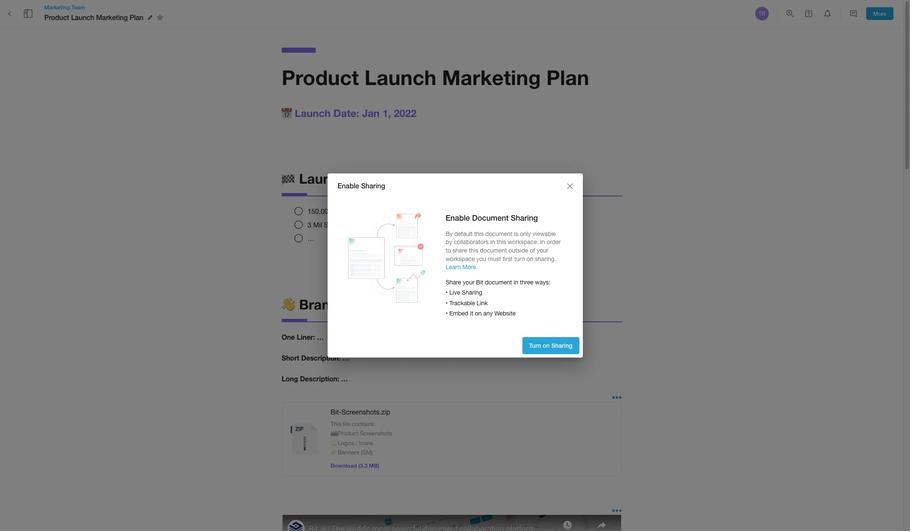 Task type: describe. For each thing, give the bounding box(es) containing it.
date:
[[334, 107, 359, 119]]

2 horizontal spatial marketing
[[442, 65, 541, 89]]

(3.3
[[358, 463, 368, 469]]

/ inside this file contains: 📷product screenshots ⭐️logos / icons 👉banners (sm)
[[356, 440, 358, 447]]

tb button
[[754, 6, 770, 22]]

150,000
[[308, 208, 332, 215]]

long description: …
[[282, 375, 348, 383]]

media
[[345, 221, 364, 229]]

… for short description: …
[[343, 354, 349, 362]]

workspace.
[[508, 239, 539, 246]]

150,000 thousand downloads
[[308, 208, 400, 215]]

favorite image
[[155, 12, 165, 23]]

social
[[324, 221, 343, 229]]

in
[[540, 239, 545, 246]]

enable sharing
[[338, 182, 385, 190]]

your inside share your bit document in three ways: • live sharing • trackable link • embed it on any website
[[463, 279, 475, 286]]

team
[[71, 4, 85, 11]]

description: for short
[[301, 354, 341, 362]]

launch right 📅
[[295, 107, 331, 119]]

0 vertical spatial product
[[44, 13, 69, 21]]

0 vertical spatial plan
[[130, 13, 144, 21]]

3
[[308, 221, 311, 229]]

1 vertical spatial document
[[480, 247, 507, 254]]

of
[[530, 247, 535, 254]]

it
[[470, 310, 473, 317]]

launch down team
[[71, 13, 94, 21]]

three
[[520, 279, 534, 286]]

your inside by default this document is only viewable by collaborators in this workspace. in order to share this document outside of your workspace you must first turn on sharing. learn more.
[[537, 247, 549, 254]]

… for long description: …
[[341, 375, 348, 383]]

you
[[477, 256, 486, 262]]

sharing inside share your bit document in three ways: • live sharing • trackable link • embed it on any website
[[462, 290, 483, 296]]

icons
[[359, 440, 373, 447]]

bit
[[476, 279, 484, 286]]

order
[[547, 239, 561, 246]]

… down '3'
[[308, 235, 314, 243]]

share
[[453, 247, 467, 254]]

enable document sharing dialog
[[328, 174, 583, 358]]

in inside by default this document is only viewable by collaborators in this workspace. in order to share this document outside of your workspace you must first turn on sharing. learn more.
[[491, 239, 495, 246]]

share
[[446, 279, 461, 286]]

turn
[[529, 342, 541, 349]]

sharing up downloads
[[361, 182, 385, 190]]

one liner: …
[[282, 333, 324, 342]]

2022
[[394, 107, 417, 119]]

enable for enable sharing
[[338, 182, 359, 190]]

3 mil social media impressions
[[308, 221, 402, 229]]

file
[[343, 421, 350, 428]]

enable for enable document sharing
[[446, 213, 470, 222]]

default
[[455, 231, 473, 237]]

collaborators
[[454, 239, 489, 246]]

0 vertical spatial product launch marketing plan
[[44, 13, 144, 21]]

1,
[[383, 107, 391, 119]]

jan
[[362, 107, 380, 119]]

download (3.3 mb)
[[331, 463, 380, 469]]

goals
[[351, 171, 388, 187]]

document for this
[[486, 231, 513, 237]]

mb)
[[369, 463, 380, 469]]

contains:
[[352, 421, 376, 428]]

viewable
[[533, 231, 556, 237]]

first
[[503, 256, 513, 262]]

🏁 launch goals
[[282, 171, 388, 187]]

description: for long
[[300, 375, 339, 383]]

mil
[[313, 221, 322, 229]]

this file contains: 📷product screenshots ⭐️logos / icons 👉banners (sm)
[[331, 421, 392, 456]]

sharing up only
[[511, 213, 538, 222]]

short description: …
[[282, 354, 349, 362]]

link
[[477, 300, 488, 307]]

website
[[495, 310, 516, 317]]

👉banners
[[331, 449, 359, 456]]

bit-screenshots.zip
[[331, 409, 390, 416]]

bit-
[[331, 409, 342, 416]]

🏁
[[282, 171, 295, 187]]

screenshots
[[360, 430, 392, 437]]

long
[[282, 375, 298, 383]]

learn
[[446, 264, 461, 271]]

📅 launch date: jan 1, 2022
[[282, 107, 417, 119]]

sharing.
[[535, 256, 556, 262]]

1 vertical spatial product launch marketing plan
[[282, 65, 589, 89]]



Task type: locate. For each thing, give the bounding box(es) containing it.
1 vertical spatial marketing
[[96, 13, 128, 21]]

enable up the thousand
[[338, 182, 359, 190]]

0 horizontal spatial your
[[463, 279, 475, 286]]

0 vertical spatial your
[[537, 247, 549, 254]]

1 horizontal spatial product launch marketing plan
[[282, 65, 589, 89]]

on right the turn
[[543, 342, 550, 349]]

enable up default on the top of the page
[[446, 213, 470, 222]]

trackable
[[450, 300, 475, 307]]

/ left message
[[362, 297, 367, 313]]

1 vertical spatial your
[[463, 279, 475, 286]]

sharing inside button
[[552, 342, 573, 349]]

description: down short description: …
[[300, 375, 339, 383]]

1 vertical spatial on
[[475, 310, 482, 317]]

this down collaborators
[[469, 247, 479, 254]]

0 vertical spatial enable
[[338, 182, 359, 190]]

only
[[520, 231, 531, 237]]

description:
[[301, 354, 341, 362], [300, 375, 339, 383]]

0 vertical spatial /
[[362, 297, 367, 313]]

0 horizontal spatial product
[[44, 13, 69, 21]]

1 vertical spatial description:
[[300, 375, 339, 383]]

on inside share your bit document in three ways: • live sharing • trackable link • embed it on any website
[[475, 310, 482, 317]]

document up must
[[480, 247, 507, 254]]

downloads
[[366, 208, 400, 215]]

• left live
[[446, 290, 448, 296]]

1 horizontal spatial your
[[537, 247, 549, 254]]

your left the bit
[[463, 279, 475, 286]]

2 • from the top
[[446, 300, 448, 307]]

message
[[371, 297, 430, 313]]

… up bit-
[[341, 375, 348, 383]]

launch
[[71, 13, 94, 21], [365, 65, 437, 89], [295, 107, 331, 119], [299, 171, 347, 187]]

to
[[446, 247, 451, 254]]

0 horizontal spatial enable
[[338, 182, 359, 190]]

on inside button
[[543, 342, 550, 349]]

by
[[446, 231, 453, 237]]

workspace
[[446, 256, 475, 262]]

on
[[527, 256, 534, 262], [475, 310, 482, 317], [543, 342, 550, 349]]

marketing team link
[[44, 3, 167, 11]]

0 vertical spatial in
[[491, 239, 495, 246]]

on down of
[[527, 256, 534, 262]]

… for one liner: …
[[317, 333, 324, 342]]

product launch marketing plan
[[44, 13, 144, 21], [282, 65, 589, 89]]

0 horizontal spatial in
[[491, 239, 495, 246]]

on inside by default this document is only viewable by collaborators in this workspace. in order to share this document outside of your workspace you must first turn on sharing. learn more.
[[527, 256, 534, 262]]

… up 'long description: …'
[[343, 354, 349, 362]]

0 vertical spatial description:
[[301, 354, 341, 362]]

thousand
[[334, 208, 364, 215]]

this up collaborators
[[474, 231, 484, 237]]

live
[[450, 290, 460, 296]]

0 vertical spatial document
[[486, 231, 513, 237]]

this up first
[[497, 239, 506, 246]]

document left "is"
[[486, 231, 513, 237]]

by default this document is only viewable by collaborators in this workspace. in order to share this document outside of your workspace you must first turn on sharing. learn more.
[[446, 231, 561, 271]]

liner:
[[297, 333, 315, 342]]

• left "trackable"
[[446, 300, 448, 307]]

👋 branding / message
[[282, 297, 430, 313]]

branding
[[299, 297, 358, 313]]

⭐️logos
[[331, 440, 354, 447]]

📅
[[282, 107, 292, 119]]

👋
[[282, 297, 295, 313]]

in inside share your bit document in three ways: • live sharing • trackable link • embed it on any website
[[514, 279, 519, 286]]

1 horizontal spatial enable
[[446, 213, 470, 222]]

1 vertical spatial in
[[514, 279, 519, 286]]

0 horizontal spatial product launch marketing plan
[[44, 13, 144, 21]]

must
[[488, 256, 501, 262]]

this
[[474, 231, 484, 237], [497, 239, 506, 246], [469, 247, 479, 254]]

1 horizontal spatial /
[[362, 297, 367, 313]]

this
[[331, 421, 341, 428]]

share your bit document in three ways: • live sharing • trackable link • embed it on any website
[[446, 279, 551, 317]]

embed
[[450, 310, 469, 317]]

0 vertical spatial marketing
[[44, 4, 70, 11]]

product
[[44, 13, 69, 21], [282, 65, 359, 89]]

in
[[491, 239, 495, 246], [514, 279, 519, 286]]

enable
[[338, 182, 359, 190], [446, 213, 470, 222]]

1 vertical spatial enable
[[446, 213, 470, 222]]

screenshots.zip
[[342, 409, 390, 416]]

0 vertical spatial •
[[446, 290, 448, 296]]

1 vertical spatial this
[[497, 239, 506, 246]]

sharing
[[361, 182, 385, 190], [511, 213, 538, 222], [462, 290, 483, 296], [552, 342, 573, 349]]

outside
[[509, 247, 528, 254]]

marketing team
[[44, 4, 85, 11]]

1 horizontal spatial in
[[514, 279, 519, 286]]

2 vertical spatial marketing
[[442, 65, 541, 89]]

download
[[331, 463, 357, 469]]

document
[[472, 213, 509, 222]]

0 horizontal spatial on
[[475, 310, 482, 317]]

more button
[[867, 7, 894, 20]]

on right the it at the bottom right of the page
[[475, 310, 482, 317]]

sharing right the turn
[[552, 342, 573, 349]]

by
[[446, 239, 452, 246]]

📷product
[[331, 430, 358, 437]]

1 vertical spatial product
[[282, 65, 359, 89]]

download (3.3 mb) link
[[331, 463, 380, 469]]

1 vertical spatial •
[[446, 300, 448, 307]]

• left embed
[[446, 310, 448, 317]]

enable document sharing
[[446, 213, 538, 222]]

short
[[282, 354, 299, 362]]

1 vertical spatial /
[[356, 440, 358, 447]]

learn more. link
[[446, 264, 478, 271]]

ways:
[[535, 279, 551, 286]]

0 horizontal spatial marketing
[[44, 4, 70, 11]]

2 vertical spatial •
[[446, 310, 448, 317]]

one
[[282, 333, 295, 342]]

2 horizontal spatial on
[[543, 342, 550, 349]]

impressions
[[365, 221, 402, 229]]

turn on sharing
[[529, 342, 573, 349]]

in left three
[[514, 279, 519, 286]]

turn
[[515, 256, 525, 262]]

any
[[484, 310, 493, 317]]

0 horizontal spatial /
[[356, 440, 358, 447]]

1 vertical spatial plan
[[547, 65, 589, 89]]

launch up 150,000
[[299, 171, 347, 187]]

1 horizontal spatial product
[[282, 65, 359, 89]]

1 • from the top
[[446, 290, 448, 296]]

launch up 2022
[[365, 65, 437, 89]]

in up must
[[491, 239, 495, 246]]

1 horizontal spatial plan
[[547, 65, 589, 89]]

document inside share your bit document in three ways: • live sharing • trackable link • embed it on any website
[[485, 279, 512, 286]]

0 horizontal spatial plan
[[130, 13, 144, 21]]

2 vertical spatial on
[[543, 342, 550, 349]]

marketing
[[44, 4, 70, 11], [96, 13, 128, 21], [442, 65, 541, 89]]

…
[[308, 235, 314, 243], [317, 333, 324, 342], [343, 354, 349, 362], [341, 375, 348, 383]]

tb
[[759, 11, 766, 17]]

is
[[514, 231, 519, 237]]

0 vertical spatial this
[[474, 231, 484, 237]]

1 horizontal spatial on
[[527, 256, 534, 262]]

sharing down the bit
[[462, 290, 483, 296]]

0 vertical spatial on
[[527, 256, 534, 262]]

(sm)
[[361, 449, 373, 456]]

more
[[874, 10, 887, 17]]

… right the liner:
[[317, 333, 324, 342]]

2 vertical spatial document
[[485, 279, 512, 286]]

2 vertical spatial this
[[469, 247, 479, 254]]

document for bit
[[485, 279, 512, 286]]

more.
[[463, 264, 478, 271]]

/ left icons
[[356, 440, 358, 447]]

your down in
[[537, 247, 549, 254]]

1 horizontal spatial marketing
[[96, 13, 128, 21]]

your
[[537, 247, 549, 254], [463, 279, 475, 286]]

/
[[362, 297, 367, 313], [356, 440, 358, 447]]

plan
[[130, 13, 144, 21], [547, 65, 589, 89]]

description: up 'long description: …'
[[301, 354, 341, 362]]

3 • from the top
[[446, 310, 448, 317]]

document right the bit
[[485, 279, 512, 286]]

turn on sharing button
[[523, 337, 580, 355]]



Task type: vqa. For each thing, say whether or not it's contained in the screenshot.
Bit
yes



